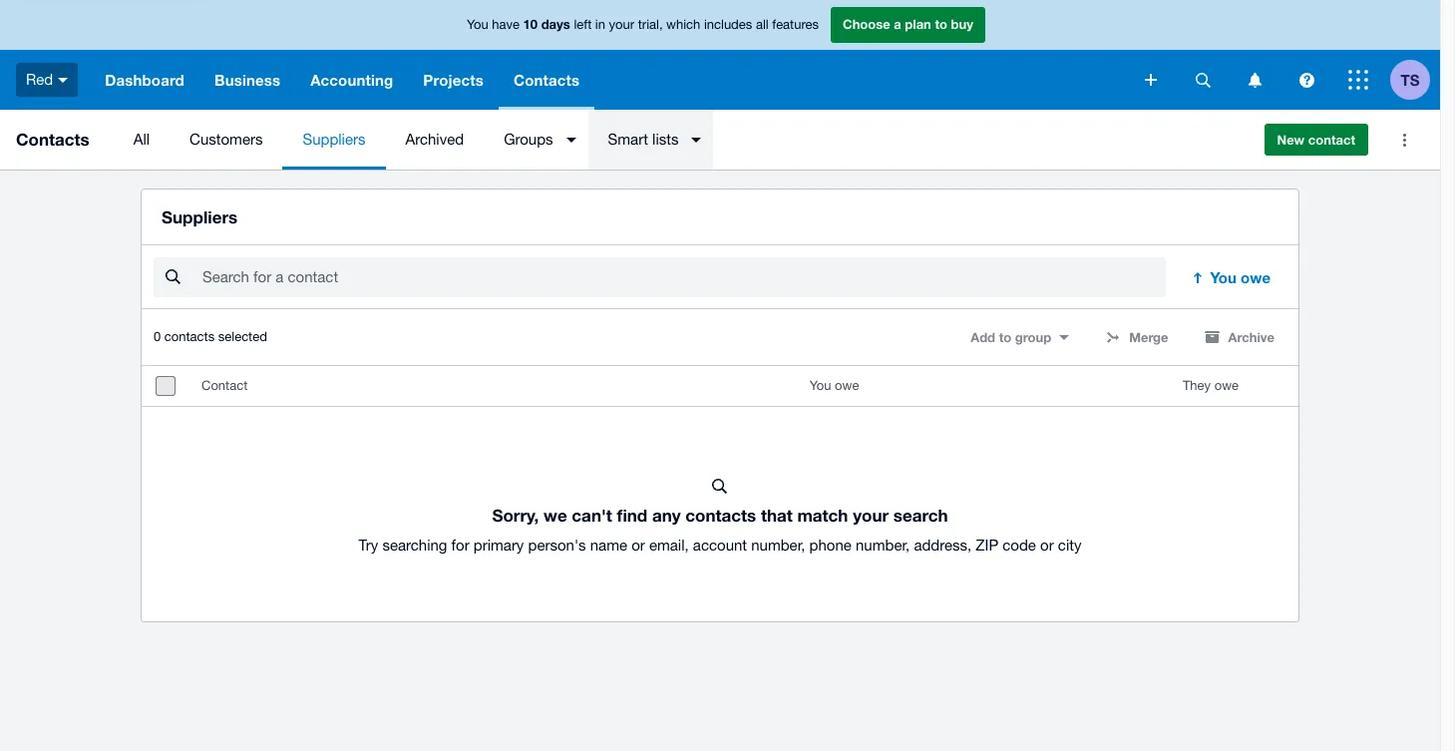 Task type: locate. For each thing, give the bounding box(es) containing it.
ts button
[[1391, 50, 1441, 110]]

groups button
[[484, 110, 588, 170]]

smart lists menu item
[[588, 110, 714, 170]]

contacts up try searching for primary person's name or email, account number, phone number, address, zip code or city
[[686, 505, 756, 526]]

you inside you have 10 days left in your trial, which includes all features
[[467, 17, 489, 32]]

number, down that
[[751, 537, 806, 554]]

owe
[[1241, 269, 1271, 287], [835, 378, 859, 393], [1215, 378, 1239, 393]]

days
[[541, 16, 571, 32]]

red button
[[0, 50, 90, 110]]

your right in
[[609, 17, 635, 32]]

menu
[[113, 110, 1249, 170]]

your inside you have 10 days left in your trial, which includes all features
[[609, 17, 635, 32]]

smart lists
[[608, 131, 679, 148]]

1 horizontal spatial contacts
[[514, 71, 580, 89]]

new contact button
[[1265, 124, 1369, 156]]

suppliers
[[303, 131, 366, 148], [162, 207, 238, 228]]

accounting
[[310, 71, 393, 89]]

0
[[154, 329, 161, 344]]

you owe inside contact list table element
[[810, 378, 859, 393]]

1 horizontal spatial number,
[[856, 537, 910, 554]]

1 vertical spatial your
[[853, 505, 889, 526]]

to
[[935, 16, 948, 32], [999, 329, 1012, 345]]

1 horizontal spatial or
[[1041, 537, 1054, 554]]

1 vertical spatial suppliers
[[162, 207, 238, 228]]

1 vertical spatial contacts
[[16, 129, 89, 150]]

0 vertical spatial contacts
[[164, 329, 215, 344]]

you owe
[[1211, 269, 1271, 287], [810, 378, 859, 393]]

2 or from the left
[[1041, 537, 1054, 554]]

0 horizontal spatial svg image
[[1145, 74, 1157, 86]]

we
[[544, 505, 567, 526]]

0 vertical spatial to
[[935, 16, 948, 32]]

a
[[894, 16, 902, 32]]

0 horizontal spatial suppliers
[[162, 207, 238, 228]]

group
[[1015, 329, 1052, 345]]

0 vertical spatial your
[[609, 17, 635, 32]]

0 horizontal spatial svg image
[[58, 78, 68, 83]]

zip
[[976, 537, 999, 554]]

business button
[[199, 50, 295, 110]]

number, down search
[[856, 537, 910, 554]]

0 vertical spatial you owe
[[1211, 269, 1271, 287]]

0 vertical spatial contacts
[[514, 71, 580, 89]]

Search for a contact field
[[201, 259, 1167, 297]]

svg image
[[1349, 70, 1369, 90], [1249, 72, 1262, 87], [58, 78, 68, 83]]

2 horizontal spatial you
[[1211, 269, 1237, 287]]

1 horizontal spatial contacts
[[686, 505, 756, 526]]

customers
[[190, 131, 263, 148]]

2 number, from the left
[[856, 537, 910, 554]]

1 vertical spatial you owe
[[810, 378, 859, 393]]

contacts button
[[499, 50, 595, 110]]

1 horizontal spatial you
[[810, 378, 832, 393]]

1 horizontal spatial to
[[999, 329, 1012, 345]]

search
[[894, 505, 948, 526]]

or
[[632, 537, 645, 554], [1041, 537, 1054, 554]]

customers button
[[170, 110, 283, 170]]

to inside popup button
[[999, 329, 1012, 345]]

add
[[971, 329, 996, 345]]

number,
[[751, 537, 806, 554], [856, 537, 910, 554]]

your right match
[[853, 505, 889, 526]]

projects button
[[408, 50, 499, 110]]

your
[[609, 17, 635, 32], [853, 505, 889, 526]]

groups
[[504, 131, 553, 148]]

svg image
[[1196, 72, 1211, 87], [1300, 72, 1314, 87], [1145, 74, 1157, 86]]

suppliers down accounting
[[303, 131, 366, 148]]

1 horizontal spatial you owe
[[1211, 269, 1271, 287]]

1 vertical spatial contacts
[[686, 505, 756, 526]]

0 horizontal spatial contacts
[[16, 129, 89, 150]]

0 horizontal spatial you
[[467, 17, 489, 32]]

dashboard
[[105, 71, 185, 89]]

to left buy at the top
[[935, 16, 948, 32]]

projects
[[423, 71, 484, 89]]

archived button
[[386, 110, 484, 170]]

person's
[[528, 537, 586, 554]]

ts
[[1401, 70, 1420, 88]]

banner
[[0, 0, 1441, 110]]

actions menu image
[[1385, 120, 1425, 160]]

plan
[[905, 16, 932, 32]]

1 horizontal spatial svg image
[[1196, 72, 1211, 87]]

find
[[617, 505, 648, 526]]

or right name
[[632, 537, 645, 554]]

red
[[26, 71, 53, 88]]

1 vertical spatial to
[[999, 329, 1012, 345]]

0 horizontal spatial your
[[609, 17, 635, 32]]

can't
[[572, 505, 612, 526]]

suppliers button
[[283, 110, 386, 170]]

2 horizontal spatial owe
[[1241, 269, 1271, 287]]

0 horizontal spatial or
[[632, 537, 645, 554]]

0 vertical spatial suppliers
[[303, 131, 366, 148]]

primary
[[474, 537, 524, 554]]

choose
[[843, 16, 891, 32]]

0 horizontal spatial you owe
[[810, 378, 859, 393]]

2 vertical spatial you
[[810, 378, 832, 393]]

contacts right '0'
[[164, 329, 215, 344]]

contacts down days
[[514, 71, 580, 89]]

0 horizontal spatial to
[[935, 16, 948, 32]]

code
[[1003, 537, 1037, 554]]

you
[[467, 17, 489, 32], [1211, 269, 1237, 287], [810, 378, 832, 393]]

1 vertical spatial you
[[1211, 269, 1237, 287]]

banner containing ts
[[0, 0, 1441, 110]]

contacts down red popup button
[[16, 129, 89, 150]]

city
[[1058, 537, 1082, 554]]

new contact
[[1278, 132, 1356, 148]]

sorry,
[[492, 505, 539, 526]]

you owe button
[[1179, 258, 1287, 298]]

contacts inside contact list table element
[[686, 505, 756, 526]]

suppliers down customers button
[[162, 207, 238, 228]]

0 vertical spatial you
[[467, 17, 489, 32]]

you owe inside popup button
[[1211, 269, 1271, 287]]

they owe
[[1183, 378, 1239, 393]]

0 horizontal spatial number,
[[751, 537, 806, 554]]

1 horizontal spatial your
[[853, 505, 889, 526]]

menu containing all
[[113, 110, 1249, 170]]

you inside contact list table element
[[810, 378, 832, 393]]

1 horizontal spatial suppliers
[[303, 131, 366, 148]]

which
[[667, 17, 701, 32]]

in
[[595, 17, 606, 32]]

1 horizontal spatial owe
[[1215, 378, 1239, 393]]

1 or from the left
[[632, 537, 645, 554]]

contacts
[[514, 71, 580, 89], [16, 129, 89, 150]]

contacts
[[164, 329, 215, 344], [686, 505, 756, 526]]

account
[[693, 537, 747, 554]]

they
[[1183, 378, 1211, 393]]

or left city on the bottom of the page
[[1041, 537, 1054, 554]]

features
[[773, 17, 819, 32]]

business
[[214, 71, 280, 89]]

to right add
[[999, 329, 1012, 345]]



Task type: describe. For each thing, give the bounding box(es) containing it.
trial,
[[638, 17, 663, 32]]

0 horizontal spatial owe
[[835, 378, 859, 393]]

you have 10 days left in your trial, which includes all features
[[467, 16, 819, 32]]

your inside contact list table element
[[853, 505, 889, 526]]

smart
[[608, 131, 648, 148]]

all
[[756, 17, 769, 32]]

owe inside popup button
[[1241, 269, 1271, 287]]

suppliers inside suppliers button
[[303, 131, 366, 148]]

0 contacts selected
[[154, 329, 267, 344]]

you inside popup button
[[1211, 269, 1237, 287]]

1 horizontal spatial svg image
[[1249, 72, 1262, 87]]

2 horizontal spatial svg image
[[1349, 70, 1369, 90]]

any
[[652, 505, 681, 526]]

match
[[798, 505, 849, 526]]

phone
[[810, 537, 852, 554]]

name
[[590, 537, 628, 554]]

selected
[[218, 329, 267, 344]]

dashboard link
[[90, 50, 199, 110]]

try searching for primary person's name or email, account number, phone number, address, zip code or city
[[359, 537, 1082, 554]]

searching
[[383, 537, 447, 554]]

archive button
[[1193, 321, 1287, 353]]

svg image inside red popup button
[[58, 78, 68, 83]]

address,
[[914, 537, 972, 554]]

merge
[[1130, 329, 1169, 345]]

contacts inside dropdown button
[[514, 71, 580, 89]]

all
[[133, 131, 150, 148]]

2 horizontal spatial svg image
[[1300, 72, 1314, 87]]

choose a plan to buy
[[843, 16, 974, 32]]

that
[[761, 505, 793, 526]]

archive
[[1229, 329, 1275, 345]]

10
[[523, 16, 538, 32]]

1 number, from the left
[[751, 537, 806, 554]]

left
[[574, 17, 592, 32]]

try
[[359, 537, 378, 554]]

have
[[492, 17, 520, 32]]

contact list table element
[[142, 366, 1299, 622]]

contact
[[202, 378, 248, 393]]

smart lists button
[[588, 110, 714, 170]]

buy
[[951, 16, 974, 32]]

email,
[[649, 537, 689, 554]]

archived
[[406, 131, 464, 148]]

merge button
[[1094, 321, 1181, 353]]

add to group
[[971, 329, 1052, 345]]

accounting button
[[295, 50, 408, 110]]

add to group button
[[959, 321, 1082, 353]]

includes
[[704, 17, 753, 32]]

all button
[[113, 110, 170, 170]]

lists
[[653, 131, 679, 148]]

new
[[1278, 132, 1305, 148]]

for
[[452, 537, 470, 554]]

contact
[[1309, 132, 1356, 148]]

0 horizontal spatial contacts
[[164, 329, 215, 344]]

sorry, we can't find any contacts that match your search
[[492, 505, 948, 526]]



Task type: vqa. For each thing, say whether or not it's contained in the screenshot.
first NUMBER, from right
yes



